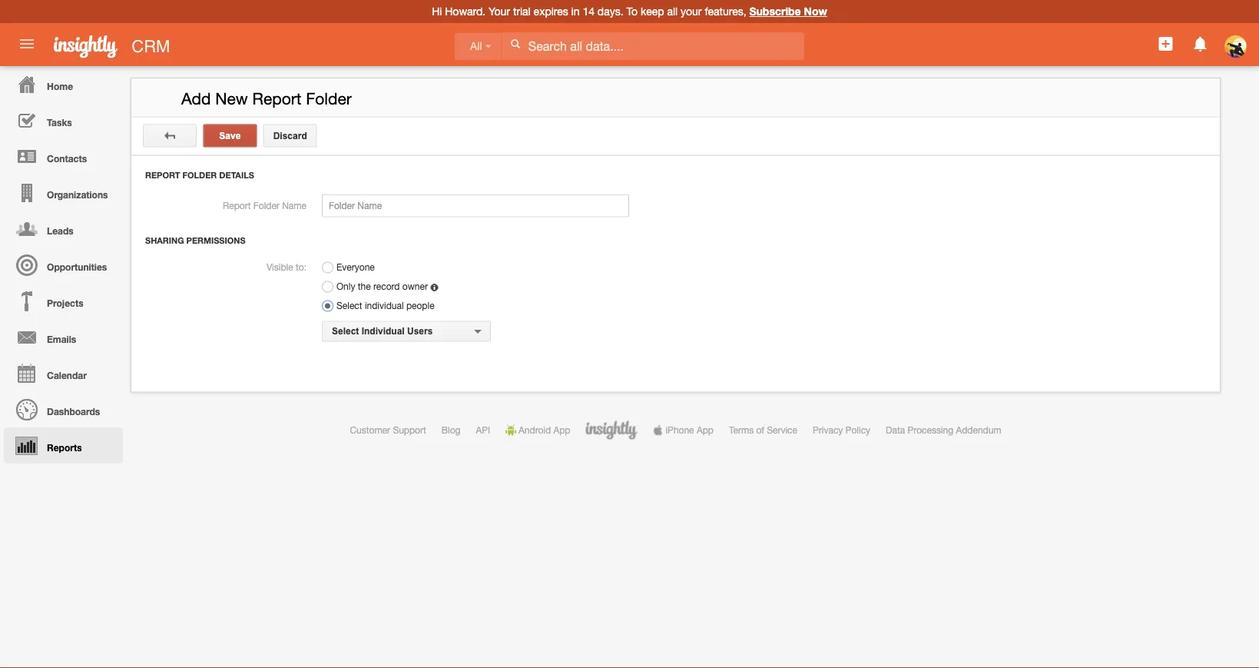 Task type: describe. For each thing, give the bounding box(es) containing it.
record
[[374, 281, 400, 292]]

processing
[[908, 425, 954, 436]]

home link
[[4, 66, 123, 102]]

contacts link
[[4, 138, 123, 175]]

api link
[[476, 425, 491, 436]]

terms of service
[[729, 425, 798, 436]]

calendar link
[[4, 355, 123, 391]]

terms of service link
[[729, 425, 798, 436]]

trial
[[513, 5, 531, 18]]

visible
[[267, 261, 293, 272]]

users
[[407, 326, 433, 336]]

notifications image
[[1192, 35, 1211, 53]]

hi howard. your trial expires in 14 days. to keep all your features, subscribe now
[[432, 5, 828, 18]]

home
[[47, 81, 73, 91]]

add new report folder
[[181, 89, 352, 108]]

folder for report folder name
[[254, 200, 280, 211]]

android app
[[519, 425, 571, 436]]

report folder name
[[223, 200, 307, 211]]

data
[[886, 425, 906, 436]]

visible to:
[[267, 261, 307, 272]]

report folder details
[[145, 170, 254, 180]]

new
[[216, 89, 248, 108]]

all link
[[455, 33, 502, 60]]

all
[[668, 5, 678, 18]]

your
[[681, 5, 702, 18]]

owner
[[403, 281, 428, 292]]

dashboards link
[[4, 391, 123, 427]]

support
[[393, 425, 426, 436]]

14
[[583, 5, 595, 18]]

iphone app
[[666, 425, 714, 436]]

report for report folder details
[[145, 170, 180, 180]]

privacy policy
[[813, 425, 871, 436]]

privacy
[[813, 425, 844, 436]]

individual
[[365, 300, 404, 311]]

opportunities link
[[4, 247, 123, 283]]

sharing permissions
[[145, 236, 246, 246]]

to
[[627, 5, 638, 18]]

the
[[358, 281, 371, 292]]

Folder Name text field
[[322, 194, 630, 217]]

select for select individual people
[[337, 300, 363, 311]]

discard
[[273, 130, 307, 141]]

select individual users
[[332, 326, 433, 336]]

organizations link
[[4, 175, 123, 211]]

projects link
[[4, 283, 123, 319]]

data processing addendum
[[886, 425, 1002, 436]]

android
[[519, 425, 551, 436]]

only the record owner
[[337, 281, 428, 292]]

name
[[282, 200, 307, 211]]

api
[[476, 425, 491, 436]]

tasks link
[[4, 102, 123, 138]]

leads link
[[4, 211, 123, 247]]

opportunities
[[47, 261, 107, 272]]

of
[[757, 425, 765, 436]]

customer support
[[350, 425, 426, 436]]

blog link
[[442, 425, 461, 436]]

policy
[[846, 425, 871, 436]]

individual
[[362, 326, 405, 336]]



Task type: vqa. For each thing, say whether or not it's contained in the screenshot.
top '7'
no



Task type: locate. For each thing, give the bounding box(es) containing it.
2 vertical spatial folder
[[254, 200, 280, 211]]

save button
[[203, 124, 257, 147]]

1 vertical spatial select
[[332, 326, 359, 336]]

report down the details
[[223, 200, 251, 211]]

Only the record owner radio
[[322, 281, 334, 292]]

white image
[[510, 38, 521, 49]]

app right android
[[554, 425, 571, 436]]

organizations
[[47, 189, 108, 200]]

save
[[219, 130, 241, 141]]

select individual users button
[[322, 321, 491, 342]]

calendar
[[47, 370, 87, 381]]

app for android app
[[554, 425, 571, 436]]

report for report folder name
[[223, 200, 251, 211]]

navigation
[[0, 66, 123, 464]]

Search all data.... text field
[[502, 32, 805, 60]]

app for iphone app
[[697, 425, 714, 436]]

hi
[[432, 5, 442, 18]]

0 vertical spatial folder
[[306, 89, 352, 108]]

iphone
[[666, 425, 695, 436]]

2 app from the left
[[697, 425, 714, 436]]

folder for report folder details
[[183, 170, 217, 180]]

all
[[470, 40, 482, 52]]

1 horizontal spatial folder
[[254, 200, 280, 211]]

1 horizontal spatial report
[[223, 200, 251, 211]]

crm
[[132, 36, 170, 56]]

service
[[767, 425, 798, 436]]

navigation containing home
[[0, 66, 123, 464]]

customer support link
[[350, 425, 426, 436]]

select
[[337, 300, 363, 311], [332, 326, 359, 336]]

privacy policy link
[[813, 425, 871, 436]]

sharing
[[145, 236, 184, 246]]

tasks
[[47, 117, 72, 128]]

howard.
[[445, 5, 486, 18]]

iphone app link
[[653, 425, 714, 436]]

only
[[337, 281, 356, 292]]

0 horizontal spatial folder
[[183, 170, 217, 180]]

contacts
[[47, 153, 87, 164]]

folder up discard
[[306, 89, 352, 108]]

0 vertical spatial report
[[253, 89, 302, 108]]

2 vertical spatial report
[[223, 200, 251, 211]]

None radio
[[322, 300, 334, 312]]

features,
[[705, 5, 747, 18]]

in
[[572, 5, 580, 18]]

reports link
[[4, 427, 123, 464]]

app right "iphone"
[[697, 425, 714, 436]]

data processing addendum link
[[886, 425, 1002, 436]]

now
[[805, 5, 828, 18]]

to:
[[296, 261, 307, 272]]

subscribe now link
[[750, 5, 828, 18]]

1 vertical spatial report
[[145, 170, 180, 180]]

leads
[[47, 225, 74, 236]]

emails link
[[4, 319, 123, 355]]

android app link
[[506, 425, 571, 436]]

addendum
[[957, 425, 1002, 436]]

reports
[[47, 442, 82, 453]]

None radio
[[322, 262, 334, 273]]

select left individual
[[332, 326, 359, 336]]

everyone
[[337, 262, 375, 273]]

report
[[253, 89, 302, 108], [145, 170, 180, 180], [223, 200, 251, 211]]

report up discard
[[253, 89, 302, 108]]

select down 'only'
[[337, 300, 363, 311]]

back image
[[165, 130, 175, 141]]

details
[[219, 170, 254, 180]]

keep
[[641, 5, 665, 18]]

folder left "name"
[[254, 200, 280, 211]]

select individual people
[[337, 300, 435, 311]]

permissions
[[186, 236, 246, 246]]

1 vertical spatial folder
[[183, 170, 217, 180]]

expires
[[534, 5, 569, 18]]

subscribe
[[750, 5, 802, 18]]

blog
[[442, 425, 461, 436]]

folder left the details
[[183, 170, 217, 180]]

2 horizontal spatial report
[[253, 89, 302, 108]]

1 horizontal spatial app
[[697, 425, 714, 436]]

0 horizontal spatial report
[[145, 170, 180, 180]]

report down back "icon"
[[145, 170, 180, 180]]

projects
[[47, 298, 84, 308]]

select inside button
[[332, 326, 359, 336]]

folder
[[306, 89, 352, 108], [183, 170, 217, 180], [254, 200, 280, 211]]

emails
[[47, 334, 76, 344]]

discard button
[[263, 124, 317, 147]]

2 horizontal spatial folder
[[306, 89, 352, 108]]

your
[[489, 5, 510, 18]]

people
[[407, 300, 435, 311]]

select for select individual users
[[332, 326, 359, 336]]

dashboards
[[47, 406, 100, 417]]

days.
[[598, 5, 624, 18]]

this record will only be visible to its creator and administrators. image
[[431, 284, 438, 291]]

terms
[[729, 425, 754, 436]]

app
[[554, 425, 571, 436], [697, 425, 714, 436]]

1 app from the left
[[554, 425, 571, 436]]

0 horizontal spatial app
[[554, 425, 571, 436]]

add
[[181, 89, 211, 108]]

customer
[[350, 425, 391, 436]]

0 vertical spatial select
[[337, 300, 363, 311]]



